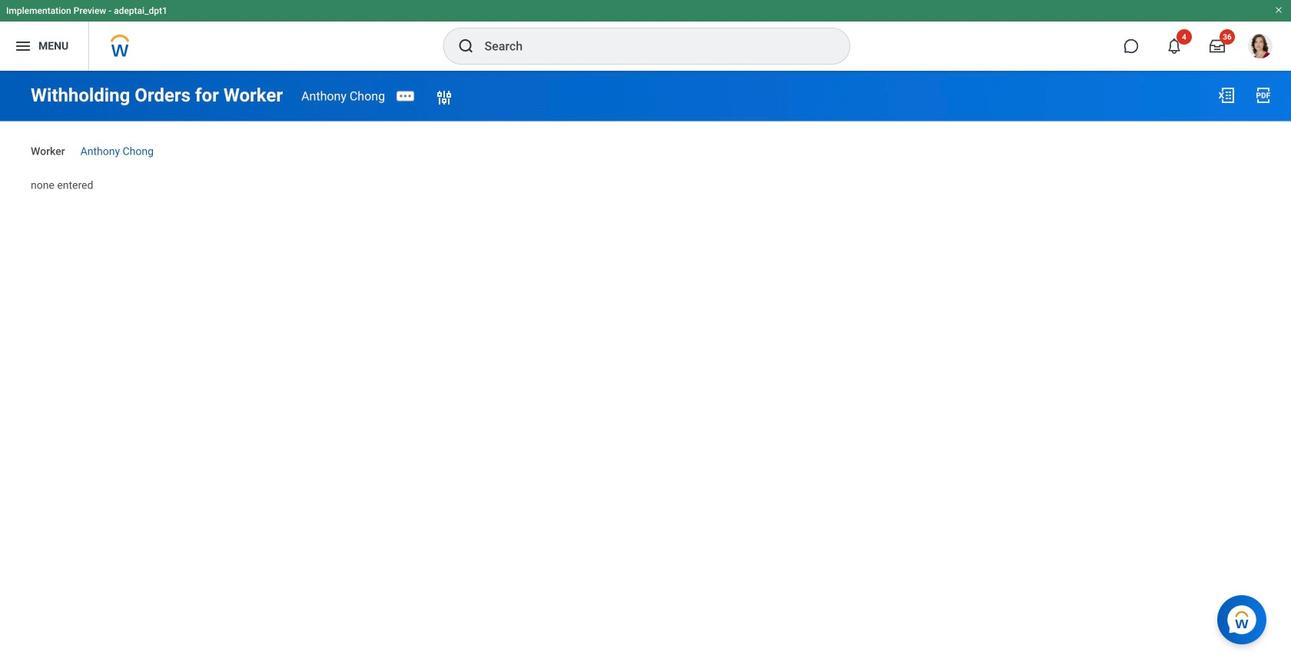 Task type: vqa. For each thing, say whether or not it's contained in the screenshot.
Change Selection icon
yes



Task type: locate. For each thing, give the bounding box(es) containing it.
export to excel image
[[1218, 86, 1237, 105]]

change selection image
[[435, 88, 454, 107]]

banner
[[0, 0, 1292, 71]]

main content
[[0, 71, 1292, 206]]

notifications large image
[[1167, 38, 1183, 54]]

search image
[[457, 37, 476, 55]]



Task type: describe. For each thing, give the bounding box(es) containing it.
justify image
[[14, 37, 32, 55]]

view printable version (pdf) image
[[1255, 86, 1273, 105]]

Search Workday  search field
[[485, 29, 819, 63]]

inbox large image
[[1210, 38, 1226, 54]]

close environment banner image
[[1275, 5, 1284, 15]]

profile logan mcneil image
[[1249, 34, 1273, 62]]



